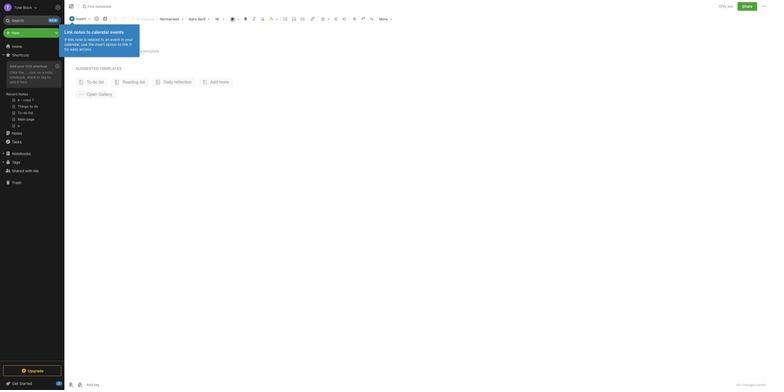 Task type: vqa. For each thing, say whether or not it's contained in the screenshot.
Insert image
yes



Task type: locate. For each thing, give the bounding box(es) containing it.
notebook,
[[10, 75, 26, 79]]

note window element
[[64, 0, 770, 391]]

...
[[25, 70, 28, 75]]

shortcuts
[[12, 53, 29, 57]]

stack
[[27, 75, 36, 79]]

icon on a note, notebook, stack or tag to add it here.
[[10, 70, 53, 84]]

shared with me
[[12, 169, 39, 173]]

your
[[125, 37, 133, 42], [17, 64, 25, 68]]

notebooks
[[12, 152, 31, 156]]

1 horizontal spatial your
[[125, 37, 133, 42]]

it inside link notes to calendar events if this note is related to an event in your calendar, use the insert option to link it for easy access.
[[129, 42, 132, 47]]

the
[[88, 42, 94, 47], [19, 70, 24, 75]]

tasks button
[[0, 138, 64, 146]]

access.
[[79, 47, 92, 52]]

insert image
[[68, 15, 92, 23]]

notes right recent
[[18, 92, 28, 96]]

0 vertical spatial the
[[88, 42, 94, 47]]

link
[[64, 30, 73, 35]]

to left the an
[[101, 37, 104, 42]]

0 vertical spatial notes
[[18, 92, 28, 96]]

group
[[0, 59, 64, 131]]

1 vertical spatial your
[[17, 64, 25, 68]]

group containing add your first shortcut
[[0, 59, 64, 131]]

home link
[[0, 42, 64, 51]]

it down notebook,
[[17, 80, 19, 84]]

trash
[[12, 181, 21, 185]]

0 vertical spatial it
[[129, 42, 132, 47]]

share
[[742, 4, 753, 9]]

your up link
[[125, 37, 133, 42]]

1 horizontal spatial it
[[129, 42, 132, 47]]

calendar
[[92, 30, 109, 35]]

it right link
[[129, 42, 132, 47]]

trash link
[[0, 179, 64, 187]]

upgrade
[[28, 369, 44, 374]]

insert
[[95, 42, 105, 47]]

easy
[[70, 47, 78, 52]]

1 vertical spatial notes
[[12, 131, 22, 136]]

click the ...
[[10, 70, 28, 75]]

your up click the ...
[[17, 64, 25, 68]]

to up is
[[86, 30, 91, 35]]

alignment image
[[318, 15, 332, 23]]

None search field
[[7, 16, 57, 25]]

expand tags image
[[1, 160, 6, 165]]

related
[[88, 37, 100, 42]]

notes
[[18, 92, 28, 96], [12, 131, 22, 136]]

the down related
[[88, 42, 94, 47]]

1 horizontal spatial the
[[88, 42, 94, 47]]

share button
[[738, 2, 757, 11]]

it
[[129, 42, 132, 47], [17, 80, 19, 84]]

to down in
[[118, 42, 121, 47]]

to
[[86, 30, 91, 35], [101, 37, 104, 42], [118, 42, 121, 47], [47, 75, 50, 79]]

this
[[68, 37, 74, 42]]

shared with me link
[[0, 167, 64, 175]]

Search text field
[[7, 16, 57, 25]]

first notebook button
[[81, 3, 113, 10]]

recent notes
[[6, 92, 28, 96]]

the inside group
[[19, 70, 24, 75]]

it inside the icon on a note, notebook, stack or tag to add it here.
[[17, 80, 19, 84]]

an
[[105, 37, 109, 42]]

events
[[110, 30, 124, 35]]

to down the note,
[[47, 75, 50, 79]]

1 vertical spatial it
[[17, 80, 19, 84]]

add tag image
[[77, 382, 83, 389]]

a
[[42, 70, 44, 75]]

on
[[37, 70, 41, 75]]

0 horizontal spatial the
[[19, 70, 24, 75]]

in
[[121, 37, 124, 42]]

0 vertical spatial your
[[125, 37, 133, 42]]

notes up tasks at the top left of the page
[[12, 131, 22, 136]]

1 vertical spatial the
[[19, 70, 24, 75]]

notes link
[[0, 129, 64, 138]]

font family image
[[187, 15, 212, 23]]

click
[[10, 70, 18, 75]]

first
[[88, 4, 95, 8]]

bold image
[[242, 15, 249, 23]]

use
[[81, 42, 87, 47]]

task image
[[93, 15, 100, 23]]

shortcuts button
[[0, 51, 64, 59]]

heading level image
[[158, 15, 185, 23]]

upgrade button
[[3, 366, 61, 377]]

icon
[[29, 70, 36, 75]]

expand notebooks image
[[1, 152, 6, 156]]

tree
[[0, 42, 64, 361]]

first notebook
[[88, 4, 111, 8]]

all changes saved
[[737, 383, 766, 388]]

tree containing home
[[0, 42, 64, 361]]

0 horizontal spatial it
[[17, 80, 19, 84]]

you
[[728, 4, 733, 8]]

calendar event image
[[101, 15, 109, 23]]

option
[[106, 42, 117, 47]]

the left ...
[[19, 70, 24, 75]]

font color image
[[228, 15, 241, 23]]

is
[[84, 37, 87, 42]]

changes
[[742, 383, 755, 388]]



Task type: describe. For each thing, give the bounding box(es) containing it.
add a reminder image
[[68, 382, 74, 389]]

subscript image
[[368, 15, 376, 23]]

notes
[[74, 30, 85, 35]]

link notes to calendar events if this note is related to an event in your calendar, use the insert option to link it for easy access.
[[64, 30, 133, 52]]

the inside link notes to calendar events if this note is related to an event in your calendar, use the insert option to link it for easy access.
[[88, 42, 94, 47]]

superscript image
[[359, 15, 367, 23]]

bulleted list image
[[282, 15, 289, 23]]

event
[[110, 37, 120, 42]]

add
[[10, 80, 16, 84]]

home
[[12, 44, 22, 49]]

add
[[10, 64, 16, 68]]

first
[[26, 64, 32, 68]]

only
[[719, 4, 727, 8]]

new button
[[3, 28, 61, 38]]

recent
[[6, 92, 18, 96]]

link
[[122, 42, 128, 47]]

underline image
[[259, 15, 267, 23]]

italic image
[[250, 15, 258, 23]]

font size image
[[213, 15, 227, 23]]

if
[[64, 37, 67, 42]]

only you
[[719, 4, 733, 8]]

note
[[75, 37, 83, 42]]

add your first shortcut
[[10, 64, 47, 68]]

more image
[[377, 15, 394, 23]]

saved
[[756, 383, 766, 388]]

all
[[737, 383, 741, 388]]

me
[[33, 169, 39, 173]]

tags
[[12, 160, 20, 165]]

expand note image
[[68, 3, 75, 10]]

numbered list image
[[290, 15, 298, 23]]

insert link image
[[309, 15, 316, 23]]

note,
[[45, 70, 53, 75]]

settings image
[[55, 4, 61, 11]]

Note Editor text field
[[64, 26, 770, 380]]

calendar,
[[64, 42, 80, 47]]

with
[[25, 169, 32, 173]]

outdent image
[[341, 15, 348, 23]]

indent image
[[332, 15, 340, 23]]

checklist image
[[299, 15, 307, 23]]

to inside the icon on a note, notebook, stack or tag to add it here.
[[47, 75, 50, 79]]

notebooks link
[[0, 150, 64, 158]]

here.
[[20, 80, 28, 84]]

0 horizontal spatial your
[[17, 64, 25, 68]]

notebook
[[96, 4, 111, 8]]

strikethrough image
[[351, 15, 358, 23]]

your inside link notes to calendar events if this note is related to an event in your calendar, use the insert option to link it for easy access.
[[125, 37, 133, 42]]

tasks
[[12, 140, 22, 144]]

for
[[64, 47, 69, 52]]

or
[[37, 75, 40, 79]]

tags button
[[0, 158, 64, 167]]

highlight image
[[267, 15, 280, 23]]

shared
[[12, 169, 24, 173]]

shortcut
[[33, 64, 47, 68]]

new
[[12, 31, 20, 35]]

tag
[[41, 75, 46, 79]]



